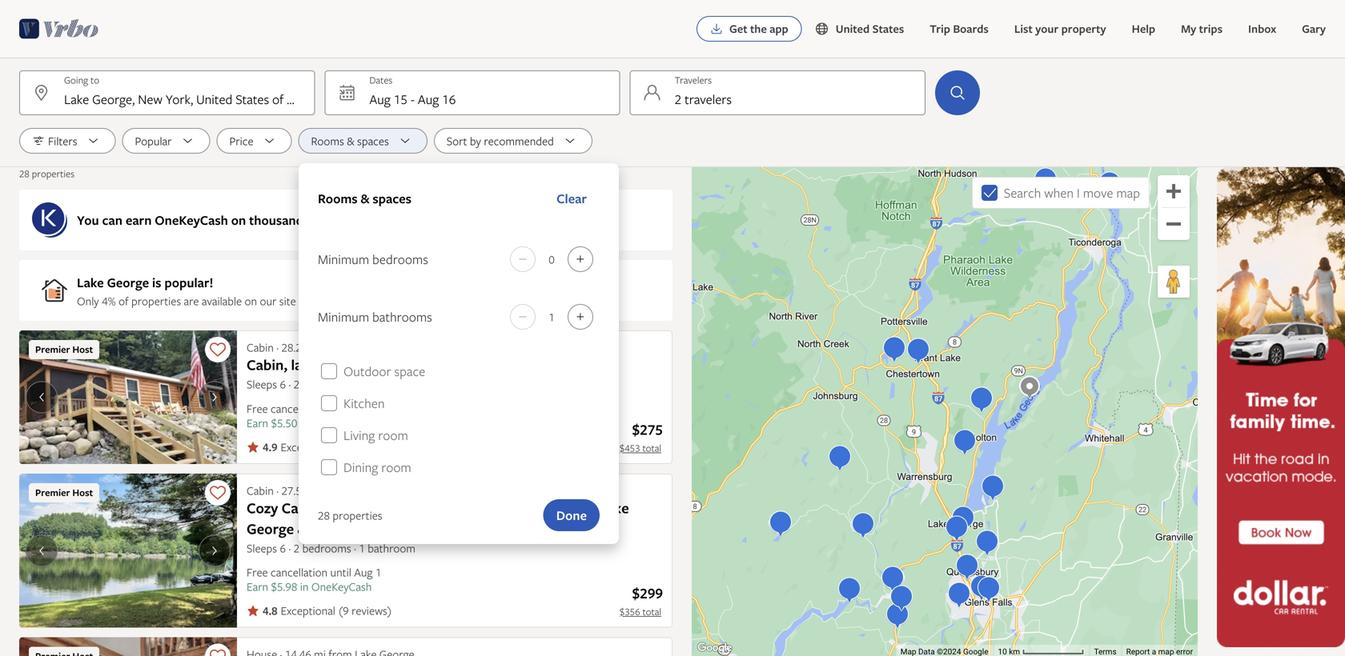 Task type: vqa. For each thing, say whether or not it's contained in the screenshot.
medium icon corresponding to This
no



Task type: describe. For each thing, give the bounding box(es) containing it.
list your property link
[[1002, 13, 1120, 45]]

aug for free cancellation until aug 1 earn $5.50 in onekeycash
[[354, 401, 373, 417]]

1 for saratoga
[[376, 565, 382, 580]]

$453 total button
[[618, 442, 663, 455]]

2 horizontal spatial &
[[361, 190, 370, 207]]

aug for aug 15 - aug 16
[[418, 91, 439, 108]]

2 travelers
[[675, 91, 732, 108]]

from for and
[[325, 340, 349, 355]]

free cancellation until aug 1 earn $5.50 in onekeycash
[[247, 401, 382, 431]]

living room
[[344, 427, 408, 445]]

lake
[[291, 355, 317, 375]]

bedrooms inside cabin · 27.58 mi from lake george cozy cabin with private river access, 25 minutes from lake george & saratoga ny. sleeps 6 · 2 bedrooms · 1 bathroom
[[302, 541, 351, 556]]

total for $299
[[643, 606, 662, 619]]

popular
[[135, 133, 172, 149]]

$299
[[633, 584, 663, 604]]

states inside button
[[873, 21, 905, 36]]

· left 27.58
[[277, 483, 279, 499]]

6 inside cabin · 27.58 mi from lake george cozy cabin with private river access, 25 minutes from lake george & saratoga ny. sleeps 6 · 2 bedrooms · 1 bathroom
[[280, 541, 286, 556]]

& inside button
[[347, 133, 355, 149]]

clear
[[557, 190, 587, 207]]

$5.50
[[271, 416, 298, 431]]

4.9
[[263, 440, 278, 455]]

inbox
[[1249, 21, 1277, 36]]

free cancellation until aug 1 earn $5.98 in onekeycash
[[247, 565, 382, 595]]

inbox link
[[1236, 13, 1290, 45]]

thousands
[[249, 211, 309, 229]]

go!
[[501, 211, 519, 229]]

from for with
[[325, 483, 349, 499]]

move
[[1084, 184, 1114, 202]]

$356 total button
[[618, 606, 663, 619]]

app
[[770, 21, 789, 36]]

2 vertical spatial properties
[[333, 508, 383, 523]]

york,
[[166, 91, 193, 108]]

room for living room
[[378, 427, 408, 445]]

bathrooms
[[373, 308, 432, 326]]

28.24
[[282, 340, 308, 355]]

room for dining room
[[381, 459, 412, 477]]

my
[[1182, 21, 1197, 36]]

from right minutes
[[563, 499, 595, 518]]

united states button
[[802, 13, 917, 45]]

our
[[260, 294, 277, 309]]

show next image for cabin, lake and moose...oh my!! image
[[205, 391, 224, 404]]

4.8 exceptional (9 reviews)
[[263, 604, 392, 619]]

cabin for cozy cabin with private river access, 25 minutes from lake george & saratoga ny.
[[247, 483, 274, 499]]

of for properties
[[119, 294, 129, 309]]

1 vertical spatial 28 properties
[[318, 508, 383, 523]]

get
[[730, 21, 748, 36]]

price
[[229, 133, 254, 149]]

your inside the "lake george is popular! only 4% of properties are available on our site for your dates."
[[316, 294, 338, 309]]

15
[[394, 91, 408, 108]]

filters
[[48, 133, 77, 149]]

on inside the "lake george is popular! only 4% of properties are available on our site for your dates."
[[245, 294, 257, 309]]

america
[[287, 91, 332, 108]]

trip boards link
[[917, 13, 1002, 45]]

by
[[470, 133, 481, 149]]

property grounds image
[[19, 331, 237, 465]]

· down 28.24
[[289, 377, 291, 392]]

1 for bathroom
[[376, 401, 382, 417]]

available
[[202, 294, 242, 309]]

$299 $356 total
[[620, 584, 663, 619]]

0 vertical spatial on
[[231, 211, 246, 229]]

only
[[77, 294, 99, 309]]

premier for cozy cabin with private river access, 25 minutes from lake george & saratoga ny.
[[35, 487, 70, 500]]

onekeycash for cozy
[[312, 580, 372, 595]]

are
[[184, 294, 199, 309]]

minimum for minimum bedrooms
[[318, 251, 369, 268]]

rooms inside button
[[311, 133, 344, 149]]

george,
[[92, 91, 135, 108]]

cabin left with
[[282, 499, 319, 518]]

mi for cabin
[[311, 483, 322, 499]]

lake inside cabin · 28.24 mi from lake george cabin, lake and moose...oh my!! sleeps 6 · 2 bedrooms · 1+ bathroom
[[351, 340, 373, 355]]

free for cabin, lake and moose...oh my!!
[[247, 401, 268, 417]]

property
[[1062, 21, 1107, 36]]

$356
[[620, 606, 640, 619]]

private
[[355, 499, 401, 518]]

popular!
[[165, 274, 213, 292]]

lake george, new york, united states of america button
[[19, 70, 332, 115]]

living
[[344, 427, 375, 445]]

my!!
[[429, 355, 459, 375]]

vrbo logo image
[[19, 16, 99, 42]]

host for cozy
[[72, 487, 93, 500]]

list
[[1015, 21, 1033, 36]]

sleeps inside cabin · 27.58 mi from lake george cozy cabin with private river access, 25 minutes from lake george & saratoga ny. sleeps 6 · 2 bedrooms · 1 bathroom
[[247, 541, 277, 556]]

done
[[557, 507, 587, 525]]

4%
[[102, 294, 116, 309]]

you can earn onekeycash on thousands of eligible vacation homes. let's go!
[[77, 211, 519, 229]]

help link
[[1120, 13, 1169, 45]]

space
[[394, 363, 426, 381]]

lake george, new york, united states of america
[[64, 91, 332, 108]]

2 travelers button
[[630, 70, 926, 115]]

16
[[442, 91, 456, 108]]

trip
[[930, 21, 951, 36]]

increase bedrooms image
[[571, 253, 590, 266]]

new
[[138, 91, 163, 108]]

i
[[1077, 184, 1081, 202]]

cancellation for george
[[271, 565, 328, 580]]

$5.98
[[271, 580, 298, 595]]

george inside cabin · 28.24 mi from lake george cabin, lake and moose...oh my!! sleeps 6 · 2 bedrooms · 1+ bathroom
[[376, 340, 411, 355]]

living area image
[[19, 638, 237, 657]]

sort
[[447, 133, 467, 149]]

travelers
[[685, 91, 732, 108]]

spaces inside button
[[357, 133, 389, 149]]

you
[[77, 211, 99, 229]]

4.9 exceptional (25 reviews)
[[263, 440, 398, 455]]

aug 15 - aug 16 button
[[325, 70, 621, 115]]

boards
[[954, 21, 989, 36]]

bedrooms inside cabin · 28.24 mi from lake george cabin, lake and moose...oh my!! sleeps 6 · 2 bedrooms · 1+ bathroom
[[302, 377, 351, 392]]

minutes
[[507, 499, 560, 518]]

sort by recommended button
[[434, 128, 593, 154]]

outdoor space
[[344, 363, 426, 381]]

get the app link
[[697, 16, 802, 42]]

lake inside the "lake george is popular! only 4% of properties are available on our site for your dates."
[[77, 274, 104, 292]]

2 inside 2 travelers dropdown button
[[675, 91, 682, 108]]

search when i move map
[[1004, 184, 1141, 202]]

0 vertical spatial properties
[[32, 167, 75, 180]]

properties inside the "lake george is popular! only 4% of properties are available on our site for your dates."
[[131, 294, 181, 309]]

dining
[[344, 459, 378, 477]]

until for 1+
[[330, 401, 352, 417]]

2 inside cabin · 28.24 mi from lake george cabin, lake and moose...oh my!! sleeps 6 · 2 bedrooms · 1+ bathroom
[[294, 377, 300, 392]]

1 vertical spatial rooms & spaces
[[318, 190, 412, 207]]

0 vertical spatial 28
[[19, 167, 30, 180]]

0 vertical spatial onekeycash
[[155, 211, 228, 229]]

mi for lake
[[311, 340, 322, 355]]

sleeps inside cabin · 28.24 mi from lake george cabin, lake and moose...oh my!! sleeps 6 · 2 bedrooms · 1+ bathroom
[[247, 377, 277, 392]]

free for cozy cabin with private river access, 25 minutes from lake george & saratoga ny.
[[247, 565, 268, 580]]

lake down "dining"
[[351, 483, 373, 499]]

saratoga
[[311, 519, 369, 539]]

1 vertical spatial spaces
[[373, 190, 412, 207]]

kitchen
[[344, 395, 385, 413]]

popular button
[[122, 128, 210, 154]]

lake right 'done'
[[599, 499, 629, 518]]

done button
[[544, 500, 600, 532]]



Task type: locate. For each thing, give the bounding box(es) containing it.
exceptional for ·
[[281, 440, 336, 455]]

0 vertical spatial cancellation
[[271, 401, 328, 417]]

lake up only
[[77, 274, 104, 292]]

1 vertical spatial on
[[245, 294, 257, 309]]

1 vertical spatial free
[[247, 565, 268, 580]]

premier for cabin, lake and moose...oh my!!
[[35, 343, 70, 356]]

on left our
[[245, 294, 257, 309]]

until up (9
[[330, 565, 352, 580]]

united inside dropdown button
[[196, 91, 233, 108]]

2 vertical spatial &
[[298, 519, 307, 539]]

with
[[322, 499, 351, 518]]

0 vertical spatial until
[[330, 401, 352, 417]]

rooms up eligible
[[318, 190, 358, 207]]

george
[[107, 274, 149, 292], [376, 340, 411, 355], [376, 483, 411, 499], [247, 519, 294, 539]]

host
[[72, 343, 93, 356], [72, 487, 93, 500]]

0 vertical spatial 28 properties
[[19, 167, 75, 180]]

0 vertical spatial &
[[347, 133, 355, 149]]

aug inside "free cancellation until aug 1 earn $5.98 in onekeycash"
[[354, 565, 373, 580]]

george down cozy
[[247, 519, 294, 539]]

map region
[[692, 167, 1198, 657]]

the
[[751, 21, 767, 36]]

onekeycash inside "free cancellation until aug 1 earn $5.98 in onekeycash"
[[312, 580, 372, 595]]

6 inside cabin · 28.24 mi from lake george cabin, lake and moose...oh my!! sleeps 6 · 2 bedrooms · 1+ bathroom
[[280, 377, 286, 392]]

decrease bathrooms image
[[513, 311, 533, 324]]

1 vertical spatial 28
[[318, 508, 330, 523]]

recommended
[[484, 133, 554, 149]]

1 vertical spatial premier
[[35, 487, 70, 500]]

1 vertical spatial states
[[236, 91, 269, 108]]

until inside "free cancellation until aug 1 earn $5.98 in onekeycash"
[[330, 565, 352, 580]]

earn inside the free cancellation until aug 1 earn $5.50 in onekeycash
[[247, 416, 268, 431]]

1 vertical spatial in
[[300, 580, 309, 595]]

1 vertical spatial rooms
[[318, 190, 358, 207]]

1 mi from the top
[[311, 340, 322, 355]]

onekeycash up (9
[[312, 580, 372, 595]]

1 exceptional from the top
[[281, 440, 336, 455]]

until up living
[[330, 401, 352, 417]]

states up price button
[[236, 91, 269, 108]]

earn left the $5.98 on the bottom
[[247, 580, 268, 595]]

bedrooms down and
[[302, 377, 351, 392]]

2 in from the top
[[300, 580, 309, 595]]

(9
[[339, 604, 349, 619]]

aug right "-"
[[418, 91, 439, 108]]

mi right 27.58
[[311, 483, 322, 499]]

1 sleeps from the top
[[247, 377, 277, 392]]

onekeycash inside the free cancellation until aug 1 earn $5.50 in onekeycash
[[312, 416, 372, 431]]

1 vertical spatial your
[[316, 294, 338, 309]]

of inside dropdown button
[[272, 91, 284, 108]]

united inside button
[[836, 21, 870, 36]]

1 minimum from the top
[[318, 251, 369, 268]]

xsmall image for cozy cabin with private river access, 25 minutes from lake george & saratoga ny.
[[247, 605, 260, 618]]

0 vertical spatial xsmall image
[[247, 441, 260, 454]]

· down saratoga
[[354, 541, 356, 556]]

room right living
[[378, 427, 408, 445]]

1 down ny.
[[376, 565, 382, 580]]

cancellation up 4.8 exceptional (9 reviews)
[[271, 565, 328, 580]]

0 vertical spatial of
[[272, 91, 284, 108]]

0 horizontal spatial your
[[316, 294, 338, 309]]

1 vertical spatial 1
[[359, 541, 365, 556]]

gary
[[1303, 21, 1327, 36]]

rooms down america
[[311, 133, 344, 149]]

of
[[272, 91, 284, 108], [313, 211, 325, 229], [119, 294, 129, 309]]

·
[[277, 340, 279, 355], [289, 377, 291, 392], [354, 377, 356, 392], [277, 483, 279, 499], [289, 541, 291, 556], [354, 541, 356, 556]]

1 horizontal spatial properties
[[131, 294, 181, 309]]

george inside the "lake george is popular! only 4% of properties are available on our site for your dates."
[[107, 274, 149, 292]]

28 properties
[[19, 167, 75, 180], [318, 508, 383, 523]]

reviews) right (9
[[352, 604, 392, 619]]

2 minimum from the top
[[318, 308, 369, 326]]

25
[[488, 499, 504, 518]]

1 vertical spatial of
[[313, 211, 325, 229]]

cancellation for ·
[[271, 401, 328, 417]]

in for ·
[[300, 416, 309, 431]]

rooms & spaces
[[311, 133, 389, 149], [318, 190, 412, 207]]

in inside the free cancellation until aug 1 earn $5.50 in onekeycash
[[300, 416, 309, 431]]

exceptional inside 4.9 exceptional (25 reviews)
[[281, 440, 336, 455]]

0 horizontal spatial properties
[[32, 167, 75, 180]]

of for america
[[272, 91, 284, 108]]

1 horizontal spatial your
[[1036, 21, 1059, 36]]

0 vertical spatial your
[[1036, 21, 1059, 36]]

list your property
[[1015, 21, 1107, 36]]

premier host up 'show previous image for cozy cabin with private river access, 25 minutes from lake george & saratoga ny.'
[[35, 487, 93, 500]]

aug down ny.
[[354, 565, 373, 580]]

28
[[19, 167, 30, 180], [318, 508, 330, 523]]

0 vertical spatial spaces
[[357, 133, 389, 149]]

earn inside "free cancellation until aug 1 earn $5.98 in onekeycash"
[[247, 580, 268, 595]]

free left the $5.98 on the bottom
[[247, 565, 268, 580]]

28 left private
[[318, 508, 330, 523]]

$275 $453 total
[[620, 420, 663, 455]]

1
[[376, 401, 382, 417], [359, 541, 365, 556], [376, 565, 382, 580]]

0 vertical spatial reviews)
[[358, 440, 398, 455]]

1 vertical spatial xsmall image
[[247, 605, 260, 618]]

0 vertical spatial room
[[378, 427, 408, 445]]

1 inside cabin · 27.58 mi from lake george cozy cabin with private river access, 25 minutes from lake george & saratoga ny. sleeps 6 · 2 bedrooms · 1 bathroom
[[359, 541, 365, 556]]

increase bathrooms image
[[571, 311, 590, 324]]

1 vertical spatial reviews)
[[352, 604, 392, 619]]

· left 1+
[[354, 377, 356, 392]]

states inside dropdown button
[[236, 91, 269, 108]]

exceptional down "free cancellation until aug 1 earn $5.98 in onekeycash"
[[281, 604, 336, 619]]

xsmall image
[[247, 441, 260, 454], [247, 605, 260, 618]]

2
[[675, 91, 682, 108], [294, 377, 300, 392], [294, 541, 300, 556]]

0 horizontal spatial 28
[[19, 167, 30, 180]]

1 free from the top
[[247, 401, 268, 417]]

of inside the "lake george is popular! only 4% of properties are available on our site for your dates."
[[119, 294, 129, 309]]

0 horizontal spatial of
[[119, 294, 129, 309]]

2 exceptional from the top
[[281, 604, 336, 619]]

for
[[299, 294, 313, 309]]

premier up 'show previous image for cozy cabin with private river access, 25 minutes from lake george & saratoga ny.'
[[35, 487, 70, 500]]

2 xsmall image from the top
[[247, 605, 260, 618]]

1 down saratoga
[[359, 541, 365, 556]]

2 free from the top
[[247, 565, 268, 580]]

golf image
[[19, 474, 237, 628]]

cancellation inside the free cancellation until aug 1 earn $5.50 in onekeycash
[[271, 401, 328, 417]]

vacation
[[372, 211, 421, 229]]

reviews) inside 4.9 exceptional (25 reviews)
[[358, 440, 398, 455]]

get the app
[[730, 21, 789, 36]]

28 properties down "filters"
[[19, 167, 75, 180]]

host for cabin,
[[72, 343, 93, 356]]

0 vertical spatial total
[[643, 442, 662, 455]]

lake george is popular! only 4% of properties are available on our site for your dates.
[[77, 274, 368, 309]]

6 up the $5.98 on the bottom
[[280, 541, 286, 556]]

2 sleeps from the top
[[247, 541, 277, 556]]

from inside cabin · 28.24 mi from lake george cabin, lake and moose...oh my!! sleeps 6 · 2 bedrooms · 1+ bathroom
[[325, 340, 349, 355]]

0 vertical spatial host
[[72, 343, 93, 356]]

1+
[[359, 377, 371, 392]]

(25
[[339, 440, 355, 455]]

bedrooms down vacation
[[373, 251, 428, 268]]

lake inside dropdown button
[[64, 91, 89, 108]]

rooms & spaces inside button
[[311, 133, 389, 149]]

0 vertical spatial 2
[[675, 91, 682, 108]]

6 down "cabin,"
[[280, 377, 286, 392]]

google image
[[696, 641, 734, 657]]

aug left 15
[[370, 91, 391, 108]]

0 vertical spatial minimum
[[318, 251, 369, 268]]

1 vertical spatial cancellation
[[271, 565, 328, 580]]

premier host
[[35, 343, 93, 356], [35, 487, 93, 500]]

0 vertical spatial premier
[[35, 343, 70, 356]]

and
[[321, 355, 345, 375]]

from down "dining"
[[325, 483, 349, 499]]

1 6 from the top
[[280, 377, 286, 392]]

total inside the $275 $453 total
[[643, 442, 662, 455]]

0 vertical spatial states
[[873, 21, 905, 36]]

1 vertical spatial exceptional
[[281, 604, 336, 619]]

george up outdoor space
[[376, 340, 411, 355]]

28 properties down "dining"
[[318, 508, 383, 523]]

6
[[280, 377, 286, 392], [280, 541, 286, 556]]

0 vertical spatial united
[[836, 21, 870, 36]]

2 vertical spatial of
[[119, 294, 129, 309]]

eligible
[[328, 211, 369, 229]]

total down $299
[[643, 606, 662, 619]]

moose...oh
[[349, 355, 425, 375]]

1 horizontal spatial of
[[272, 91, 284, 108]]

minimum down eligible
[[318, 251, 369, 268]]

in for george
[[300, 580, 309, 595]]

mi inside cabin · 27.58 mi from lake george cozy cabin with private river access, 25 minutes from lake george & saratoga ny. sleeps 6 · 2 bedrooms · 1 bathroom
[[311, 483, 322, 499]]

small image
[[815, 22, 836, 36]]

earn for cabin, lake and moose...oh my!!
[[247, 416, 268, 431]]

$275
[[633, 420, 663, 440]]

cozy
[[247, 499, 278, 518]]

your right for
[[316, 294, 338, 309]]

2 cancellation from the top
[[271, 565, 328, 580]]

bedrooms
[[373, 251, 428, 268], [302, 377, 351, 392], [302, 541, 351, 556]]

xsmall image left '4.9'
[[247, 441, 260, 454]]

room right "dining"
[[381, 459, 412, 477]]

1 xsmall image from the top
[[247, 441, 260, 454]]

show next image for cozy cabin with private river access, 25 minutes from lake george & saratoga ny. image
[[205, 545, 224, 558]]

george up 4%
[[107, 274, 149, 292]]

reviews) for saratoga
[[352, 604, 392, 619]]

2 down lake
[[294, 377, 300, 392]]

2 vertical spatial 1
[[376, 565, 382, 580]]

free inside the free cancellation until aug 1 earn $5.50 in onekeycash
[[247, 401, 268, 417]]

1 vertical spatial &
[[361, 190, 370, 207]]

show previous image for cabin, lake and moose...oh my!! image
[[32, 391, 51, 404]]

bathroom inside cabin · 28.24 mi from lake george cabin, lake and moose...oh my!! sleeps 6 · 2 bedrooms · 1+ bathroom
[[374, 377, 422, 392]]

2 premier from the top
[[35, 487, 70, 500]]

homes.
[[424, 211, 466, 229]]

until inside the free cancellation until aug 1 earn $5.50 in onekeycash
[[330, 401, 352, 417]]

exceptional for george
[[281, 604, 336, 619]]

bathroom down moose...oh
[[374, 377, 422, 392]]

0 vertical spatial rooms & spaces
[[311, 133, 389, 149]]

download the app button image
[[711, 22, 723, 35]]

1 earn from the top
[[247, 416, 268, 431]]

2 premier host from the top
[[35, 487, 93, 500]]

cabin · 27.58 mi from lake george cozy cabin with private river access, 25 minutes from lake george & saratoga ny. sleeps 6 · 2 bedrooms · 1 bathroom
[[247, 483, 629, 556]]

reviews) up dining room
[[358, 440, 398, 455]]

0 vertical spatial bathroom
[[374, 377, 422, 392]]

your
[[1036, 21, 1059, 36], [316, 294, 338, 309]]

aug
[[370, 91, 391, 108], [418, 91, 439, 108], [354, 401, 373, 417], [354, 565, 373, 580]]

1 vertical spatial minimum
[[318, 308, 369, 326]]

2 earn from the top
[[247, 580, 268, 595]]

1 host from the top
[[72, 343, 93, 356]]

dates.
[[340, 294, 368, 309]]

0 vertical spatial earn
[[247, 416, 268, 431]]

until
[[330, 401, 352, 417], [330, 565, 352, 580]]

4.8
[[263, 604, 278, 619]]

river
[[404, 499, 435, 518]]

2 up "free cancellation until aug 1 earn $5.98 in onekeycash"
[[294, 541, 300, 556]]

ny.
[[372, 519, 395, 539]]

until for &
[[330, 565, 352, 580]]

1 cancellation from the top
[[271, 401, 328, 417]]

1 vertical spatial 2
[[294, 377, 300, 392]]

aug for free cancellation until aug 1 earn $5.98 in onekeycash
[[354, 565, 373, 580]]

0 vertical spatial free
[[247, 401, 268, 417]]

1 in from the top
[[300, 416, 309, 431]]

premier up show previous image for cabin, lake and moose...oh my!!
[[35, 343, 70, 356]]

aug 15 - aug 16
[[370, 91, 456, 108]]

1 vertical spatial room
[[381, 459, 412, 477]]

united right york,
[[196, 91, 233, 108]]

0 vertical spatial mi
[[311, 340, 322, 355]]

1 horizontal spatial 28
[[318, 508, 330, 523]]

1 total from the top
[[643, 442, 662, 455]]

1 vertical spatial 6
[[280, 541, 286, 556]]

cabin left 27.58
[[247, 483, 274, 499]]

minimum for minimum bathrooms
[[318, 308, 369, 326]]

2 mi from the top
[[311, 483, 322, 499]]

lake left george,
[[64, 91, 89, 108]]

0 vertical spatial bedrooms
[[373, 251, 428, 268]]

1 vertical spatial mi
[[311, 483, 322, 499]]

lake
[[64, 91, 89, 108], [77, 274, 104, 292], [351, 340, 373, 355], [351, 483, 373, 499], [599, 499, 629, 518]]

1 vertical spatial host
[[72, 487, 93, 500]]

27.58
[[282, 483, 308, 499]]

price button
[[217, 128, 292, 154]]

0 vertical spatial rooms
[[311, 133, 344, 149]]

of right 4%
[[119, 294, 129, 309]]

onekeycash for cabin,
[[312, 416, 372, 431]]

of left america
[[272, 91, 284, 108]]

1 until from the top
[[330, 401, 352, 417]]

0 horizontal spatial &
[[298, 519, 307, 539]]

1 inside "free cancellation until aug 1 earn $5.98 in onekeycash"
[[376, 565, 382, 580]]

sleeps down "cabin,"
[[247, 377, 277, 392]]

1 vertical spatial properties
[[131, 294, 181, 309]]

1 vertical spatial united
[[196, 91, 233, 108]]

onekeycash right earn
[[155, 211, 228, 229]]

george down dining room
[[376, 483, 411, 499]]

show previous image for cozy cabin with private river access, 25 minutes from lake george & saratoga ny. image
[[32, 545, 51, 558]]

site
[[279, 294, 296, 309]]

exceptional inside 4.8 exceptional (9 reviews)
[[281, 604, 336, 619]]

minimum right for
[[318, 308, 369, 326]]

· up the $5.98 on the bottom
[[289, 541, 291, 556]]

earn left $5.50
[[247, 416, 268, 431]]

premier host up show previous image for cabin, lake and moose...oh my!!
[[35, 343, 93, 356]]

mi right 28.24
[[311, 340, 322, 355]]

1 premier host from the top
[[35, 343, 93, 356]]

2 inside cabin · 27.58 mi from lake george cozy cabin with private river access, 25 minutes from lake george & saratoga ny. sleeps 6 · 2 bedrooms · 1 bathroom
[[294, 541, 300, 556]]

cabin left 28.24
[[247, 340, 274, 355]]

let's
[[470, 211, 498, 229]]

in right the $5.98 on the bottom
[[300, 580, 309, 595]]

on left thousands
[[231, 211, 246, 229]]

help
[[1132, 21, 1156, 36]]

1 vertical spatial onekeycash
[[312, 416, 372, 431]]

aug inside the free cancellation until aug 1 earn $5.50 in onekeycash
[[354, 401, 373, 417]]

2 horizontal spatial properties
[[333, 508, 383, 523]]

2 vertical spatial onekeycash
[[312, 580, 372, 595]]

can
[[102, 211, 123, 229]]

trip boards
[[930, 21, 989, 36]]

&
[[347, 133, 355, 149], [361, 190, 370, 207], [298, 519, 307, 539]]

bathroom down ny.
[[368, 541, 416, 556]]

1 vertical spatial until
[[330, 565, 352, 580]]

mi inside cabin · 28.24 mi from lake george cabin, lake and moose...oh my!! sleeps 6 · 2 bedrooms · 1+ bathroom
[[311, 340, 322, 355]]

sort by recommended
[[447, 133, 554, 149]]

2 until from the top
[[330, 565, 352, 580]]

1 vertical spatial premier host
[[35, 487, 93, 500]]

total inside "$299 $356 total"
[[643, 606, 662, 619]]

0 vertical spatial sleeps
[[247, 377, 277, 392]]

lake up outdoor
[[351, 340, 373, 355]]

1 vertical spatial bedrooms
[[302, 377, 351, 392]]

cabin inside cabin · 28.24 mi from lake george cabin, lake and moose...oh my!! sleeps 6 · 2 bedrooms · 1+ bathroom
[[247, 340, 274, 355]]

total
[[643, 442, 662, 455], [643, 606, 662, 619]]

1 vertical spatial bathroom
[[368, 541, 416, 556]]

28 down filters "button"
[[19, 167, 30, 180]]

& inside cabin · 27.58 mi from lake george cozy cabin with private river access, 25 minutes from lake george & saratoga ny. sleeps 6 · 2 bedrooms · 1 bathroom
[[298, 519, 307, 539]]

mi
[[311, 340, 322, 355], [311, 483, 322, 499]]

0 vertical spatial 6
[[280, 377, 286, 392]]

united right app
[[836, 21, 870, 36]]

dining room
[[344, 459, 412, 477]]

cancellation down lake
[[271, 401, 328, 417]]

1 vertical spatial total
[[643, 606, 662, 619]]

properties down "filters"
[[32, 167, 75, 180]]

xsmall image left the "4.8"
[[247, 605, 260, 618]]

1 premier from the top
[[35, 343, 70, 356]]

0 horizontal spatial states
[[236, 91, 269, 108]]

1 up 'living room'
[[376, 401, 382, 417]]

-
[[411, 91, 415, 108]]

rooms & spaces button
[[298, 128, 428, 154]]

2 host from the top
[[72, 487, 93, 500]]

rooms & spaces up eligible
[[318, 190, 412, 207]]

1 vertical spatial sleeps
[[247, 541, 277, 556]]

states left trip
[[873, 21, 905, 36]]

2 horizontal spatial of
[[313, 211, 325, 229]]

decrease bedrooms image
[[513, 253, 533, 266]]

1 horizontal spatial states
[[873, 21, 905, 36]]

my trips
[[1182, 21, 1223, 36]]

0 vertical spatial in
[[300, 416, 309, 431]]

from right lake
[[325, 340, 349, 355]]

reviews) for bathroom
[[358, 440, 398, 455]]

search image
[[948, 83, 968, 103]]

bedrooms down saratoga
[[302, 541, 351, 556]]

0 vertical spatial exceptional
[[281, 440, 336, 455]]

in inside "free cancellation until aug 1 earn $5.98 in onekeycash"
[[300, 580, 309, 595]]

when
[[1045, 184, 1074, 202]]

total down '$275' on the bottom of the page
[[643, 442, 662, 455]]

2 left travelers in the top of the page
[[675, 91, 682, 108]]

2 vertical spatial 2
[[294, 541, 300, 556]]

my trips link
[[1169, 13, 1236, 45]]

exceptional down the free cancellation until aug 1 earn $5.50 in onekeycash
[[281, 440, 336, 455]]

2 6 from the top
[[280, 541, 286, 556]]

cancellation inside "free cancellation until aug 1 earn $5.98 in onekeycash"
[[271, 565, 328, 580]]

0 horizontal spatial united
[[196, 91, 233, 108]]

free left $5.50
[[247, 401, 268, 417]]

cabin,
[[247, 355, 288, 375]]

rooms & spaces down america
[[311, 133, 389, 149]]

0 vertical spatial premier host
[[35, 343, 93, 356]]

earn for cozy cabin with private river access, 25 minutes from lake george & saratoga ny.
[[247, 580, 268, 595]]

cabin for cabin, lake and moose...oh my!!
[[247, 340, 274, 355]]

properties down "dining"
[[333, 508, 383, 523]]

0 vertical spatial 1
[[376, 401, 382, 417]]

onekeycash up (25
[[312, 416, 372, 431]]

of left eligible
[[313, 211, 325, 229]]

filters button
[[19, 128, 116, 154]]

total for $275
[[643, 442, 662, 455]]

gary button
[[1290, 13, 1339, 45]]

bathroom inside cabin · 27.58 mi from lake george cozy cabin with private river access, 25 minutes from lake george & saratoga ny. sleeps 6 · 2 bedrooms · 1 bathroom
[[368, 541, 416, 556]]

your right list
[[1036, 21, 1059, 36]]

1 horizontal spatial 28 properties
[[318, 508, 383, 523]]

1 horizontal spatial united
[[836, 21, 870, 36]]

properties down is
[[131, 294, 181, 309]]

minimum bathrooms
[[318, 308, 432, 326]]

aug down 1+
[[354, 401, 373, 417]]

1 horizontal spatial &
[[347, 133, 355, 149]]

access,
[[438, 499, 485, 518]]

1 inside the free cancellation until aug 1 earn $5.50 in onekeycash
[[376, 401, 382, 417]]

bathroom
[[374, 377, 422, 392], [368, 541, 416, 556]]

of for eligible
[[313, 211, 325, 229]]

premier host for cozy cabin with private river access, 25 minutes from lake george & saratoga ny.
[[35, 487, 93, 500]]

$453
[[620, 442, 640, 455]]

spaces up vacation
[[373, 190, 412, 207]]

sleeps down cozy
[[247, 541, 277, 556]]

minimum
[[318, 251, 369, 268], [318, 308, 369, 326]]

in right $5.50
[[300, 416, 309, 431]]

· left 28.24
[[277, 340, 279, 355]]

reviews) inside 4.8 exceptional (9 reviews)
[[352, 604, 392, 619]]

xsmall image for cabin, lake and moose...oh my!!
[[247, 441, 260, 454]]

is
[[152, 274, 161, 292]]

1 vertical spatial earn
[[247, 580, 268, 595]]

spaces down aug 15 - aug 16
[[357, 133, 389, 149]]

premier host for cabin, lake and moose...oh my!!
[[35, 343, 93, 356]]

clear button
[[544, 183, 600, 215]]

2 vertical spatial bedrooms
[[302, 541, 351, 556]]

0 horizontal spatial 28 properties
[[19, 167, 75, 180]]

2 total from the top
[[643, 606, 662, 619]]

free inside "free cancellation until aug 1 earn $5.98 in onekeycash"
[[247, 565, 268, 580]]



